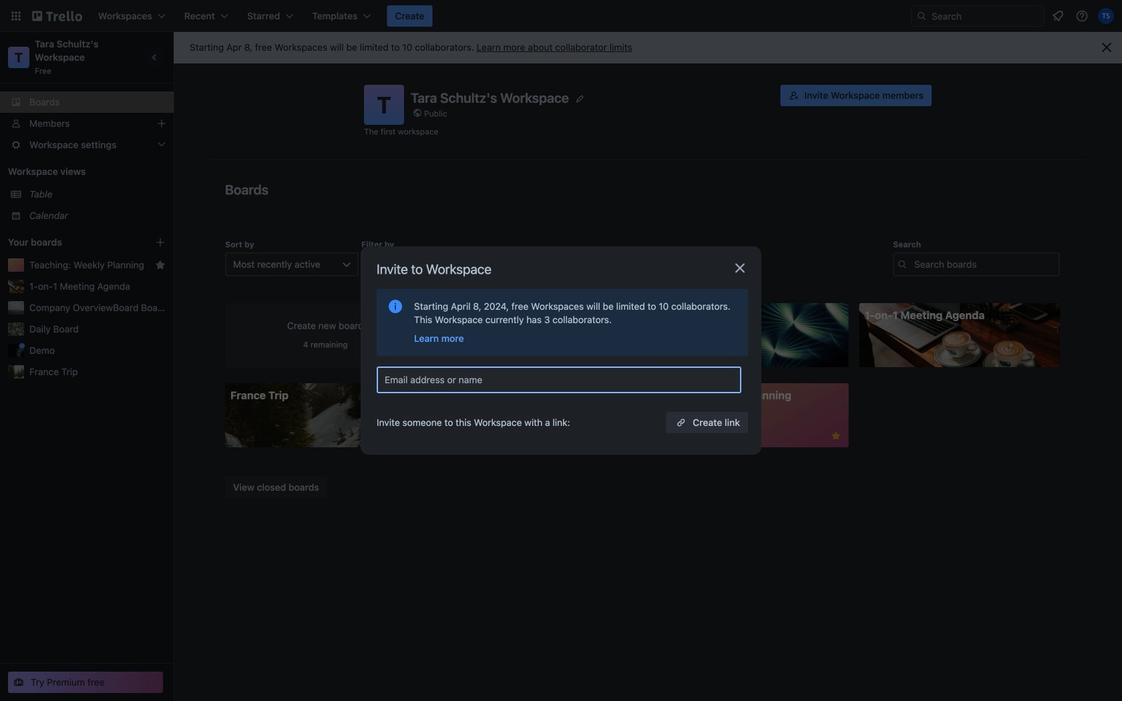 Task type: vqa. For each thing, say whether or not it's contained in the screenshot.
Primary element
yes



Task type: describe. For each thing, give the bounding box(es) containing it.
open information menu image
[[1076, 9, 1089, 23]]

starred icon image
[[155, 260, 166, 271]]

your boards with 6 items element
[[8, 235, 135, 251]]

Email address or name text field
[[385, 371, 739, 390]]

workspace navigation collapse icon image
[[146, 48, 164, 67]]

tara schultz (taraschultz7) image
[[1099, 8, 1115, 24]]

primary element
[[0, 0, 1123, 32]]

0 notifications image
[[1050, 8, 1066, 24]]

sm image
[[410, 351, 423, 365]]



Task type: locate. For each thing, give the bounding box(es) containing it.
close image
[[732, 260, 748, 276]]

Search boards text field
[[893, 253, 1060, 277]]

search image
[[917, 11, 927, 21]]

add board image
[[155, 237, 166, 248]]

Search field
[[927, 7, 1044, 25]]



